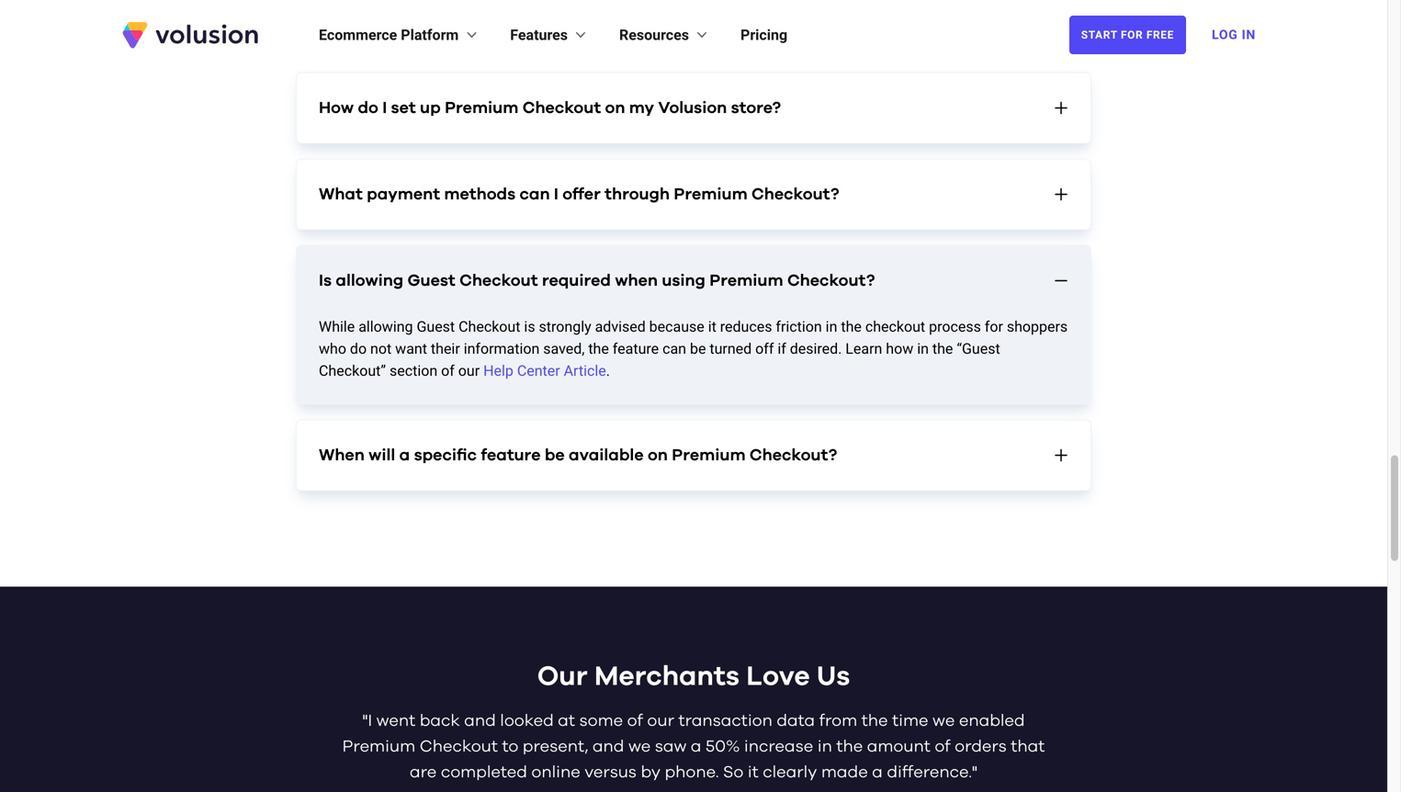 Task type: describe. For each thing, give the bounding box(es) containing it.
saved,
[[543, 340, 585, 358]]

1 vertical spatial in
[[917, 340, 929, 358]]

checkout inside "button"
[[523, 100, 601, 116]]

allowing for is
[[336, 273, 404, 289]]

do inside "button"
[[358, 100, 378, 116]]

how do i set up premium checkout on my volusion store? button
[[297, 73, 1091, 143]]

offer
[[563, 186, 601, 203]]

how do i set up premium checkout on my volusion store?
[[319, 100, 781, 116]]

off
[[755, 340, 774, 358]]

at
[[558, 713, 575, 729]]

of inside while allowing guest checkout is strongly advised because it reduces friction in the checkout process for shoppers who do not want their information saved, the feature can be turned off if desired. learn how in the "guest checkout" section of our
[[441, 362, 455, 380]]

our inside "i went back and looked at some of our transaction data from the time we enabled premium checkout to present, and we saw a 50% increase in the amount of orders that are completed online versus by phone. so it clearly made a difference."
[[647, 713, 674, 729]]

be inside 'button'
[[545, 447, 565, 464]]

completed
[[441, 764, 527, 781]]

information
[[464, 340, 540, 358]]

much
[[358, 13, 403, 30]]

how for how do i set up premium checkout on my volusion store?
[[319, 100, 354, 116]]

start for free
[[1081, 28, 1174, 41]]

upgrade
[[526, 13, 595, 30]]

the up .
[[588, 340, 609, 358]]

to right cost
[[505, 13, 522, 30]]

1 vertical spatial of
[[627, 713, 643, 729]]

i inside "button"
[[382, 100, 387, 116]]

how much does it cost to upgrade to premium checkout?
[[319, 13, 785, 30]]

that
[[1011, 738, 1045, 755]]

using
[[662, 273, 706, 289]]

set
[[391, 100, 416, 116]]

what payment methods can i offer through premium checkout? button
[[297, 160, 1091, 229]]

desired.
[[790, 340, 842, 358]]

center
[[517, 362, 560, 380]]

checkout? inside 'button'
[[750, 447, 837, 464]]

do inside while allowing guest checkout is strongly advised because it reduces friction in the checkout process for shoppers who do not want their information saved, the feature can be turned off if desired. learn how in the "guest checkout" section of our
[[350, 340, 367, 358]]

i inside button
[[554, 186, 559, 203]]

enabled
[[959, 713, 1025, 729]]

data
[[777, 713, 815, 729]]

features
[[510, 26, 568, 44]]

log in link
[[1201, 15, 1267, 55]]

help center article link
[[483, 362, 606, 380]]

0 horizontal spatial we
[[628, 738, 651, 755]]

present,
[[523, 738, 588, 755]]

on for my
[[605, 100, 625, 116]]

required
[[542, 273, 611, 289]]

when will a specific feature be available on premium checkout?
[[319, 447, 837, 464]]

some
[[579, 713, 623, 729]]

process
[[929, 318, 981, 336]]

section
[[390, 362, 438, 380]]

features button
[[510, 24, 590, 46]]

turned
[[710, 340, 752, 358]]

versus
[[585, 764, 637, 781]]

feature inside 'button'
[[481, 447, 541, 464]]

who
[[319, 340, 346, 358]]

cost
[[466, 13, 501, 30]]

.
[[606, 362, 610, 380]]

feature inside while allowing guest checkout is strongly advised because it reduces friction in the checkout process for shoppers who do not want their information saved, the feature can be turned off if desired. learn how in the "guest checkout" section of our
[[613, 340, 659, 358]]

can inside button
[[520, 186, 550, 203]]

looked
[[500, 713, 554, 729]]

methods
[[444, 186, 516, 203]]

it inside "i went back and looked at some of our transaction data from the time we enabled premium checkout to present, and we saw a 50% increase in the amount of orders that are completed online versus by phone. so it clearly made a difference."
[[748, 764, 759, 781]]

when
[[615, 273, 658, 289]]

how
[[886, 340, 914, 358]]

specific
[[414, 447, 477, 464]]

"guest
[[957, 340, 1000, 358]]

my
[[629, 100, 654, 116]]

went
[[376, 713, 415, 729]]

0 vertical spatial in
[[826, 318, 837, 336]]

premium inside 'button'
[[672, 447, 746, 464]]

what
[[319, 186, 363, 203]]

our
[[537, 663, 588, 691]]

because
[[649, 318, 705, 336]]

help
[[483, 362, 513, 380]]

are
[[410, 764, 437, 781]]

us
[[817, 663, 850, 691]]

if
[[778, 340, 786, 358]]

article
[[564, 362, 606, 380]]

time
[[892, 713, 928, 729]]

log in
[[1212, 27, 1256, 42]]

orders
[[955, 738, 1007, 755]]

checkout inside "i went back and looked at some of our transaction data from the time we enabled premium checkout to present, and we saw a 50% increase in the amount of orders that are completed online versus by phone. so it clearly made a difference."
[[420, 738, 498, 755]]

does
[[407, 13, 446, 30]]

for
[[985, 318, 1003, 336]]

what payment methods can i offer through premium checkout?
[[319, 186, 839, 203]]

by
[[641, 764, 661, 781]]

through
[[605, 186, 670, 203]]



Task type: vqa. For each thing, say whether or not it's contained in the screenshot.
management,
no



Task type: locate. For each thing, give the bounding box(es) containing it.
1 vertical spatial can
[[663, 340, 686, 358]]

1 vertical spatial we
[[628, 738, 651, 755]]

feature
[[613, 340, 659, 358], [481, 447, 541, 464]]

and right 'back'
[[464, 713, 496, 729]]

1 horizontal spatial on
[[648, 447, 668, 464]]

0 vertical spatial a
[[399, 447, 410, 464]]

0 vertical spatial feature
[[613, 340, 659, 358]]

2 horizontal spatial it
[[748, 764, 759, 781]]

how inside "button"
[[319, 100, 354, 116]]

2 horizontal spatial of
[[935, 738, 951, 755]]

2 vertical spatial it
[[748, 764, 759, 781]]

friction
[[776, 318, 822, 336]]

a inside "i went back and looked at some of our transaction data from the time we enabled premium checkout to present, and we saw a 50% increase in the amount of orders that are completed online versus by phone. so it clearly made a difference."
[[691, 738, 702, 755]]

from
[[819, 713, 857, 729]]

is allowing guest checkout required when using premium checkout?
[[319, 273, 875, 289]]

do left the not
[[350, 340, 367, 358]]

increase
[[744, 738, 813, 755]]

50%
[[706, 738, 740, 755]]

help center article .
[[483, 362, 610, 380]]

do left set
[[358, 100, 378, 116]]

0 vertical spatial on
[[605, 100, 625, 116]]

the up the made at right
[[836, 738, 863, 755]]

checkout down features dropdown button
[[523, 100, 601, 116]]

0 vertical spatial how
[[319, 13, 354, 30]]

and
[[464, 713, 496, 729], [593, 738, 624, 755]]

1 horizontal spatial be
[[690, 340, 706, 358]]

guest for while
[[417, 318, 455, 336]]

is
[[319, 273, 332, 289]]

1 horizontal spatial and
[[593, 738, 624, 755]]

i left set
[[382, 100, 387, 116]]

checkout
[[865, 318, 925, 336]]

in down the from
[[818, 738, 832, 755]]

can down because
[[663, 340, 686, 358]]

2 vertical spatial in
[[818, 738, 832, 755]]

on inside how do i set up premium checkout on my volusion store? "button"
[[605, 100, 625, 116]]

can inside while allowing guest checkout is strongly advised because it reduces friction in the checkout process for shoppers who do not want their information saved, the feature can be turned off if desired. learn how in the "guest checkout" section of our
[[663, 340, 686, 358]]

free
[[1147, 28, 1174, 41]]

0 vertical spatial we
[[933, 713, 955, 729]]

is
[[524, 318, 535, 336]]

1 horizontal spatial feature
[[613, 340, 659, 358]]

premium
[[620, 13, 693, 30], [445, 100, 519, 116], [674, 186, 748, 203], [710, 273, 783, 289], [672, 447, 746, 464], [342, 738, 415, 755]]

to
[[505, 13, 522, 30], [599, 13, 616, 30], [502, 738, 518, 755]]

"i went back and looked at some of our transaction data from the time we enabled premium checkout to present, and we saw a 50% increase in the amount of orders that are completed online versus by phone. so it clearly made a difference."
[[342, 713, 1045, 781]]

their
[[431, 340, 460, 358]]

while
[[319, 318, 355, 336]]

allowing for while
[[359, 318, 413, 336]]

for
[[1121, 28, 1143, 41]]

saw
[[655, 738, 687, 755]]

0 vertical spatial be
[[690, 340, 706, 358]]

feature down advised
[[613, 340, 659, 358]]

1 vertical spatial how
[[319, 100, 354, 116]]

0 horizontal spatial can
[[520, 186, 550, 203]]

a right will
[[399, 447, 410, 464]]

in right how
[[917, 340, 929, 358]]

how left the much
[[319, 13, 354, 30]]

on
[[605, 100, 625, 116], [648, 447, 668, 464]]

back
[[420, 713, 460, 729]]

1 horizontal spatial a
[[691, 738, 702, 755]]

shoppers
[[1007, 318, 1068, 336]]

we
[[933, 713, 955, 729], [628, 738, 651, 755]]

0 vertical spatial of
[[441, 362, 455, 380]]

1 horizontal spatial i
[[554, 186, 559, 203]]

can
[[520, 186, 550, 203], [663, 340, 686, 358]]

advised
[[595, 318, 646, 336]]

1 vertical spatial and
[[593, 738, 624, 755]]

ecommerce platform
[[319, 26, 459, 44]]

1 vertical spatial on
[[648, 447, 668, 464]]

up
[[420, 100, 441, 116]]

be down because
[[690, 340, 706, 358]]

when
[[319, 447, 365, 464]]

our inside while allowing guest checkout is strongly advised because it reduces friction in the checkout process for shoppers who do not want their information saved, the feature can be turned off if desired. learn how in the "guest checkout" section of our
[[458, 362, 480, 380]]

a difference."
[[872, 764, 978, 781]]

it inside how much does it cost to upgrade to premium checkout? button
[[450, 13, 462, 30]]

i left offer
[[554, 186, 559, 203]]

ecommerce platform button
[[319, 24, 481, 46]]

allowing inside while allowing guest checkout is strongly advised because it reduces friction in the checkout process for shoppers who do not want their information saved, the feature can be turned off if desired. learn how in the "guest checkout" section of our
[[359, 318, 413, 336]]

0 horizontal spatial be
[[545, 447, 565, 464]]

1 vertical spatial do
[[350, 340, 367, 358]]

1 horizontal spatial our
[[647, 713, 674, 729]]

it inside while allowing guest checkout is strongly advised because it reduces friction in the checkout process for shoppers who do not want their information saved, the feature can be turned off if desired. learn how in the "guest checkout" section of our
[[708, 318, 717, 336]]

start
[[1081, 28, 1118, 41]]

1 vertical spatial feature
[[481, 447, 541, 464]]

to inside "i went back and looked at some of our transaction data from the time we enabled premium checkout to present, and we saw a 50% increase in the amount of orders that are completed online versus by phone. so it clearly made a difference."
[[502, 738, 518, 755]]

in
[[826, 318, 837, 336], [917, 340, 929, 358], [818, 738, 832, 755]]

of up a difference."
[[935, 738, 951, 755]]

allowing
[[336, 273, 404, 289], [359, 318, 413, 336]]

be inside while allowing guest checkout is strongly advised because it reduces friction in the checkout process for shoppers who do not want their information saved, the feature can be turned off if desired. learn how in the "guest checkout" section of our
[[690, 340, 706, 358]]

in up desired.
[[826, 318, 837, 336]]

0 vertical spatial it
[[450, 13, 462, 30]]

guest inside "is allowing guest checkout required when using premium checkout?" button
[[408, 273, 455, 289]]

a
[[399, 447, 410, 464], [691, 738, 702, 755]]

a right saw
[[691, 738, 702, 755]]

to right "upgrade"
[[599, 13, 616, 30]]

feature right specific
[[481, 447, 541, 464]]

checkout down 'back'
[[420, 738, 498, 755]]

when will a specific feature be available on premium checkout? button
[[297, 420, 1091, 490]]

in inside "i went back and looked at some of our transaction data from the time we enabled premium checkout to present, and we saw a 50% increase in the amount of orders that are completed online versus by phone. so it clearly made a difference."
[[818, 738, 832, 755]]

the up learn
[[841, 318, 862, 336]]

on for premium
[[648, 447, 668, 464]]

on right available
[[648, 447, 668, 464]]

0 horizontal spatial on
[[605, 100, 625, 116]]

how much does it cost to upgrade to premium checkout? button
[[297, 0, 1091, 57]]

we right the time
[[933, 713, 955, 729]]

guest
[[408, 273, 455, 289], [417, 318, 455, 336]]

1 vertical spatial a
[[691, 738, 702, 755]]

allowing up the not
[[359, 318, 413, 336]]

1 vertical spatial i
[[554, 186, 559, 203]]

online
[[531, 764, 580, 781]]

how
[[319, 13, 354, 30], [319, 100, 354, 116]]

log
[[1212, 27, 1238, 42]]

amount
[[867, 738, 931, 755]]

love
[[746, 663, 810, 691]]

0 vertical spatial can
[[520, 186, 550, 203]]

0 horizontal spatial i
[[382, 100, 387, 116]]

platform
[[401, 26, 459, 44]]

so
[[723, 764, 744, 781]]

1 how from the top
[[319, 13, 354, 30]]

0 horizontal spatial and
[[464, 713, 496, 729]]

1 horizontal spatial of
[[627, 713, 643, 729]]

reduces
[[720, 318, 772, 336]]

be left available
[[545, 447, 565, 464]]

do
[[358, 100, 378, 116], [350, 340, 367, 358]]

1 vertical spatial it
[[708, 318, 717, 336]]

to down looked
[[502, 738, 518, 755]]

guest inside while allowing guest checkout is strongly advised because it reduces friction in the checkout process for shoppers who do not want their information saved, the feature can be turned off if desired. learn how in the "guest checkout" section of our
[[417, 318, 455, 336]]

store?
[[731, 100, 781, 116]]

checkout?
[[697, 13, 785, 30], [752, 186, 839, 203], [787, 273, 875, 289], [750, 447, 837, 464]]

allowing right is
[[336, 273, 404, 289]]

2 vertical spatial of
[[935, 738, 951, 755]]

0 vertical spatial and
[[464, 713, 496, 729]]

0 vertical spatial guest
[[408, 273, 455, 289]]

0 vertical spatial i
[[382, 100, 387, 116]]

i
[[382, 100, 387, 116], [554, 186, 559, 203]]

of
[[441, 362, 455, 380], [627, 713, 643, 729], [935, 738, 951, 755]]

of down their
[[441, 362, 455, 380]]

is allowing guest checkout required when using premium checkout? button
[[297, 246, 1091, 316]]

and up versus
[[593, 738, 624, 755]]

our left help
[[458, 362, 480, 380]]

checkout"
[[319, 362, 386, 380]]

premium inside "button"
[[445, 100, 519, 116]]

on left the my
[[605, 100, 625, 116]]

0 vertical spatial do
[[358, 100, 378, 116]]

0 horizontal spatial a
[[399, 447, 410, 464]]

1 horizontal spatial we
[[933, 713, 955, 729]]

0 horizontal spatial of
[[441, 362, 455, 380]]

want
[[395, 340, 427, 358]]

strongly
[[539, 318, 591, 336]]

checkout up information
[[459, 318, 520, 336]]

0 horizontal spatial it
[[450, 13, 462, 30]]

of right some
[[627, 713, 643, 729]]

on inside "when will a specific feature be available on premium checkout?" 'button'
[[648, 447, 668, 464]]

how for how much does it cost to upgrade to premium checkout?
[[319, 13, 354, 30]]

while allowing guest checkout is strongly advised because it reduces friction in the checkout process for shoppers who do not want their information saved, the feature can be turned off if desired. learn how in the "guest checkout" section of our
[[319, 318, 1068, 380]]

learn
[[846, 340, 882, 358]]

"i
[[362, 713, 372, 729]]

can left offer
[[520, 186, 550, 203]]

checkout inside while allowing guest checkout is strongly advised because it reduces friction in the checkout process for shoppers who do not want their information saved, the feature can be turned off if desired. learn how in the "guest checkout" section of our
[[459, 318, 520, 336]]

clearly
[[763, 764, 817, 781]]

0 horizontal spatial feature
[[481, 447, 541, 464]]

not
[[370, 340, 392, 358]]

0 vertical spatial allowing
[[336, 273, 404, 289]]

the down process
[[933, 340, 953, 358]]

how left set
[[319, 100, 354, 116]]

checkout inside button
[[460, 273, 538, 289]]

1 horizontal spatial can
[[663, 340, 686, 358]]

1 vertical spatial guest
[[417, 318, 455, 336]]

payment
[[367, 186, 440, 203]]

1 vertical spatial allowing
[[359, 318, 413, 336]]

it right "so"
[[748, 764, 759, 781]]

how inside button
[[319, 13, 354, 30]]

checkout up 'is'
[[460, 273, 538, 289]]

pricing
[[741, 26, 788, 44]]

made
[[821, 764, 868, 781]]

guest for is
[[408, 273, 455, 289]]

our up saw
[[647, 713, 674, 729]]

we up by on the bottom
[[628, 738, 651, 755]]

it left cost
[[450, 13, 462, 30]]

0 vertical spatial our
[[458, 362, 480, 380]]

premium inside "i went back and looked at some of our transaction data from the time we enabled premium checkout to present, and we saw a 50% increase in the amount of orders that are completed online versus by phone. so it clearly made a difference."
[[342, 738, 415, 755]]

a inside "when will a specific feature be available on premium checkout?" 'button'
[[399, 447, 410, 464]]

1 vertical spatial be
[[545, 447, 565, 464]]

2 how from the top
[[319, 100, 354, 116]]

1 vertical spatial our
[[647, 713, 674, 729]]

it up turned
[[708, 318, 717, 336]]

0 horizontal spatial our
[[458, 362, 480, 380]]

start for free link
[[1069, 16, 1186, 54]]

allowing inside button
[[336, 273, 404, 289]]

resources button
[[619, 24, 711, 46]]

be
[[690, 340, 706, 358], [545, 447, 565, 464]]

1 horizontal spatial it
[[708, 318, 717, 336]]

in
[[1242, 27, 1256, 42]]

the up amount
[[862, 713, 888, 729]]



